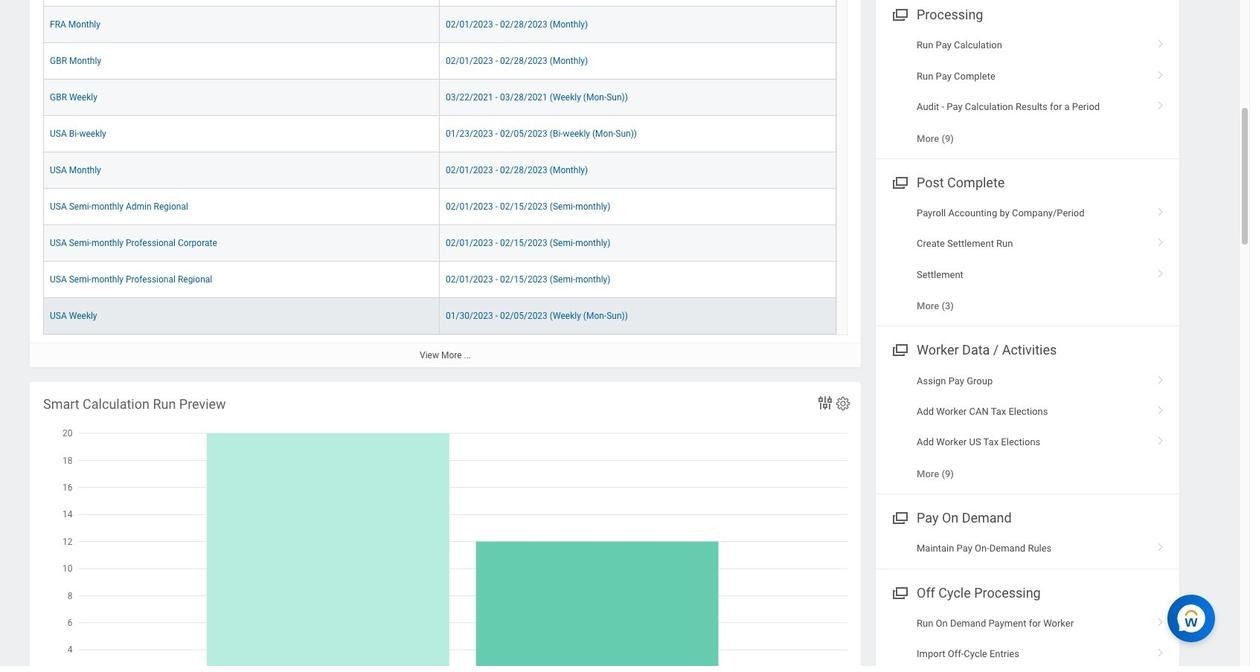 Task type: describe. For each thing, give the bounding box(es) containing it.
3 menu group image from the top
[[889, 582, 909, 603]]

6 chevron right image from the top
[[1151, 538, 1171, 553]]

1 chevron right image from the top
[[1151, 96, 1171, 111]]

8 row from the top
[[43, 225, 837, 262]]

5 chevron right image from the top
[[1151, 613, 1171, 628]]

configure smart calculation run preview image
[[835, 396, 851, 412]]

menu group image for third chevron right image
[[889, 172, 909, 192]]

5 row from the top
[[43, 116, 837, 152]]

10 row from the top
[[43, 298, 837, 335]]

2 row from the top
[[43, 7, 837, 43]]

list for third chevron right image's menu group image
[[876, 198, 1180, 322]]

2 chevron right image from the top
[[1151, 65, 1171, 80]]

3 chevron right image from the top
[[1151, 202, 1171, 217]]



Task type: locate. For each thing, give the bounding box(es) containing it.
chevron right image
[[1151, 35, 1171, 49], [1151, 65, 1171, 80], [1151, 202, 1171, 217], [1151, 401, 1171, 416], [1151, 613, 1171, 628], [1151, 644, 1171, 659]]

1 vertical spatial menu group image
[[889, 340, 909, 360]]

2 chevron right image from the top
[[1151, 233, 1171, 248]]

list
[[876, 30, 1180, 154], [876, 198, 1180, 322], [876, 366, 1180, 490], [876, 609, 1180, 667]]

7 row from the top
[[43, 189, 837, 225]]

6 row from the top
[[43, 152, 837, 189]]

list for second chevron right image from the bottom menu group image
[[876, 366, 1180, 490]]

9 row from the top
[[43, 262, 837, 298]]

4 chevron right image from the top
[[1151, 370, 1171, 385]]

configure and view chart data image
[[816, 394, 834, 412]]

chevron right image
[[1151, 96, 1171, 111], [1151, 233, 1171, 248], [1151, 264, 1171, 279], [1151, 370, 1171, 385], [1151, 432, 1171, 447], [1151, 538, 1171, 553]]

1 cell from the left
[[43, 0, 440, 7]]

0 vertical spatial menu group image
[[889, 172, 909, 192]]

3 list from the top
[[876, 366, 1180, 490]]

4 chevron right image from the top
[[1151, 401, 1171, 416]]

1 vertical spatial menu group image
[[889, 508, 909, 528]]

row
[[43, 0, 837, 7], [43, 7, 837, 43], [43, 43, 837, 79], [43, 79, 837, 116], [43, 116, 837, 152], [43, 152, 837, 189], [43, 189, 837, 225], [43, 225, 837, 262], [43, 262, 837, 298], [43, 298, 837, 335]]

menu group image
[[889, 4, 909, 24], [889, 508, 909, 528], [889, 582, 909, 603]]

menu group image for second chevron right image from the bottom
[[889, 340, 909, 360]]

1 row from the top
[[43, 0, 837, 7]]

cell
[[43, 0, 440, 7], [440, 0, 837, 7]]

1 menu group image from the top
[[889, 172, 909, 192]]

list for 1st menu group icon from the bottom of the page
[[876, 609, 1180, 667]]

regular payroll processing element
[[30, 0, 861, 368]]

5 chevron right image from the top
[[1151, 432, 1171, 447]]

2 cell from the left
[[440, 0, 837, 7]]

2 menu group image from the top
[[889, 508, 909, 528]]

6 chevron right image from the top
[[1151, 644, 1171, 659]]

1 list from the top
[[876, 30, 1180, 154]]

2 menu group image from the top
[[889, 340, 909, 360]]

4 list from the top
[[876, 609, 1180, 667]]

1 chevron right image from the top
[[1151, 35, 1171, 49]]

menu group image
[[889, 172, 909, 192], [889, 340, 909, 360]]

2 list from the top
[[876, 198, 1180, 322]]

list for 1st menu group icon
[[876, 30, 1180, 154]]

3 row from the top
[[43, 43, 837, 79]]

1 menu group image from the top
[[889, 4, 909, 24]]

0 vertical spatial menu group image
[[889, 4, 909, 24]]

4 row from the top
[[43, 79, 837, 116]]

2 vertical spatial menu group image
[[889, 582, 909, 603]]

3 chevron right image from the top
[[1151, 264, 1171, 279]]

smart calculation run preview element
[[30, 382, 861, 667]]



Task type: vqa. For each thing, say whether or not it's contained in the screenshot.
2nd chevron right icon from the bottom
yes



